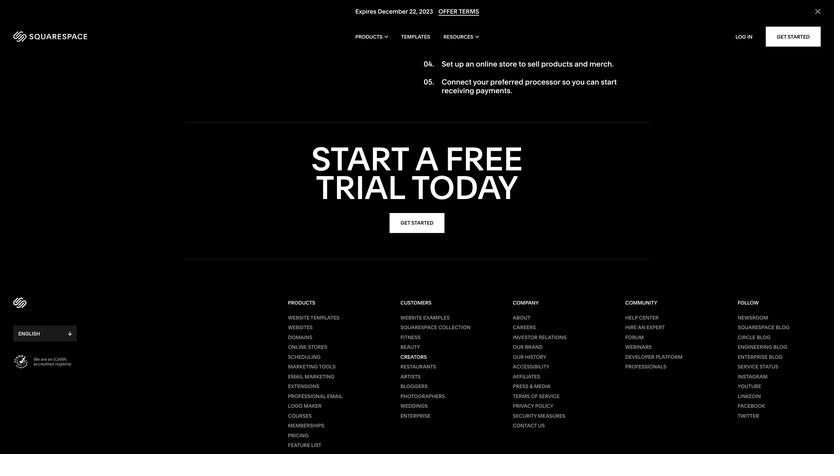 Task type: locate. For each thing, give the bounding box(es) containing it.
and up add
[[442, 15, 455, 24]]

blog down 'squarespace blog'
[[758, 334, 771, 341]]

instagram link
[[739, 374, 822, 380]]

service up the "instagram"
[[739, 364, 759, 370]]

domains
[[288, 334, 313, 341]]

0 vertical spatial products
[[356, 33, 383, 40]]

squarespace collection link
[[401, 325, 484, 331]]

squarespace for fitness
[[401, 325, 438, 331]]

youtube
[[739, 384, 762, 390]]

logo maker link
[[288, 403, 371, 410]]

0 horizontal spatial squarespace
[[401, 325, 438, 331]]

circle blog
[[739, 334, 771, 341]]

1 vertical spatial enterprise
[[401, 413, 431, 419]]

2 squarespace from the left
[[739, 325, 775, 331]]

expires december 22, 2023
[[356, 8, 433, 15]]

0 horizontal spatial an
[[466, 60, 475, 69]]

0 horizontal spatial website
[[288, 315, 310, 321]]

contact us
[[513, 423, 545, 429]]

email up extensions at the left bottom of the page
[[288, 374, 304, 380]]

0 vertical spatial service
[[739, 364, 759, 370]]

enterprise down the weddings
[[401, 413, 431, 419]]

websites
[[288, 325, 313, 331]]

2 our from the top
[[513, 354, 524, 360]]

1 squarespace logo image from the top
[[13, 31, 87, 42]]

1 squarespace from the left
[[401, 325, 438, 331]]

professional
[[288, 393, 326, 400]]

website templates link
[[288, 315, 371, 321]]

0 vertical spatial a
[[459, 33, 463, 42]]

us
[[539, 423, 545, 429]]

circle blog link
[[739, 334, 822, 341]]

1 horizontal spatial a
[[459, 33, 463, 42]]

memberships link
[[288, 423, 371, 429]]

to right "store"
[[519, 60, 526, 69]]

area
[[496, 33, 512, 42]]

0 vertical spatial started
[[789, 33, 811, 40]]

terms down press
[[513, 393, 530, 400]]

instagram
[[739, 374, 769, 380]]

0 horizontal spatial your
[[474, 78, 489, 87]]

1 vertical spatial products
[[288, 300, 316, 306]]

marketing down scheduling
[[288, 364, 318, 370]]

website
[[288, 315, 310, 321], [401, 315, 422, 321]]

0 horizontal spatial products
[[288, 300, 316, 306]]

templates down 22,
[[402, 33, 431, 40]]

get started
[[778, 33, 811, 40], [401, 220, 434, 226]]

professional email link
[[288, 393, 371, 400]]

website down the customers
[[401, 315, 422, 321]]

marketing
[[288, 364, 318, 370], [305, 374, 335, 380]]

0 vertical spatial marketing
[[288, 364, 318, 370]]

of
[[532, 393, 538, 400]]

1 vertical spatial a
[[416, 140, 438, 179]]

blog inside "link"
[[758, 334, 771, 341]]

1 vertical spatial an
[[638, 325, 646, 331]]

products button
[[356, 23, 388, 50]]

you
[[573, 78, 585, 87]]

and up you at the right top of the page
[[575, 60, 588, 69]]

0 horizontal spatial email
[[288, 374, 304, 380]]

1 horizontal spatial enterprise
[[739, 354, 769, 360]]

our down investor
[[513, 344, 524, 351]]

1 horizontal spatial website
[[401, 315, 422, 321]]

our down the our brand
[[513, 354, 524, 360]]

0 vertical spatial email
[[288, 374, 304, 380]]

2 website from the left
[[401, 315, 422, 321]]

terms left the
[[459, 8, 479, 15]]

products down expires
[[356, 33, 383, 40]]

0 vertical spatial squarespace logo image
[[13, 31, 87, 42]]

so
[[563, 78, 571, 87]]

1 horizontal spatial squarespace
[[739, 325, 775, 331]]

blog for circle blog
[[758, 334, 771, 341]]

artists link
[[401, 374, 484, 380]]

templates link
[[402, 23, 431, 50]]

customize the look and feel with your own branding, fonts and colors.
[[442, 6, 643, 24]]

our for our history
[[513, 354, 524, 360]]

0 vertical spatial enterprise
[[739, 354, 769, 360]]

1 vertical spatial squarespace logo link
[[13, 297, 288, 310]]

terms inside 'link'
[[459, 8, 479, 15]]

1 horizontal spatial get started
[[778, 33, 811, 40]]

0 vertical spatial squarespace logo link
[[13, 31, 175, 42]]

blog down circle blog "link"
[[774, 344, 788, 351]]

1 horizontal spatial your
[[557, 6, 572, 15]]

0 vertical spatial your
[[557, 6, 572, 15]]

website up websites
[[288, 315, 310, 321]]

website for website examples
[[401, 315, 422, 321]]

our for our brand
[[513, 344, 524, 351]]

0 vertical spatial get started link
[[767, 27, 822, 47]]

email down extensions link
[[327, 393, 343, 400]]

enterprise blog
[[739, 354, 784, 360]]

a inside add a member area to sell content, from classes to newsletters, guides to videos.
[[459, 33, 463, 42]]

expert
[[647, 325, 666, 331]]

1 vertical spatial get
[[401, 220, 411, 226]]

tools
[[319, 364, 336, 370]]

own
[[574, 6, 589, 15]]

terms
[[459, 8, 479, 15], [513, 393, 530, 400]]

help
[[626, 315, 638, 321]]

set up an online store to sell products and merch.
[[442, 60, 614, 69]]

1 vertical spatial email
[[327, 393, 343, 400]]

get started link
[[767, 27, 822, 47], [390, 213, 445, 233]]

blog down engineering blog link
[[770, 354, 784, 360]]

logo maker
[[288, 403, 322, 410]]

our brand link
[[513, 344, 596, 351]]

security
[[513, 413, 537, 419]]

main content
[[0, 0, 835, 260]]

1 vertical spatial your
[[474, 78, 489, 87]]

enterprise for enterprise link
[[401, 413, 431, 419]]

1 vertical spatial get started link
[[390, 213, 445, 233]]

1 vertical spatial our
[[513, 354, 524, 360]]

0 vertical spatial get
[[778, 33, 787, 40]]

get inside main content
[[401, 220, 411, 226]]

0 vertical spatial terms
[[459, 8, 479, 15]]

1 vertical spatial service
[[539, 393, 560, 400]]

get started inside main content
[[401, 220, 434, 226]]

templates up the 'websites' link
[[311, 315, 340, 321]]

0 horizontal spatial get
[[401, 220, 411, 226]]

to
[[514, 33, 521, 42], [613, 33, 620, 42], [512, 42, 519, 51], [519, 60, 526, 69]]

1 vertical spatial terms
[[513, 393, 530, 400]]

service down the press & media link on the bottom of page
[[539, 393, 560, 400]]

squarespace up circle blog
[[739, 325, 775, 331]]

templates
[[402, 33, 431, 40], [311, 315, 340, 321]]

marketing down tools on the bottom of the page
[[305, 374, 335, 380]]

fitness link
[[401, 334, 484, 341]]

products
[[542, 60, 573, 69]]

0 horizontal spatial templates
[[311, 315, 340, 321]]

your down online
[[474, 78, 489, 87]]

enterprise
[[739, 354, 769, 360], [401, 413, 431, 419]]

0 vertical spatial get started
[[778, 33, 811, 40]]

blog down newsroom link
[[777, 325, 790, 331]]

products up website templates
[[288, 300, 316, 306]]

engineering blog link
[[739, 344, 822, 351]]

accessibility link
[[513, 364, 596, 370]]

2023
[[419, 8, 433, 15]]

sell down videos.
[[528, 60, 540, 69]]

an
[[466, 60, 475, 69], [638, 325, 646, 331]]

feel
[[526, 6, 539, 15]]

an down help center on the right bottom of the page
[[638, 325, 646, 331]]

log             in link
[[736, 33, 753, 40]]

squarespace logo image
[[13, 31, 87, 42], [13, 298, 27, 308]]

engineering blog
[[739, 344, 788, 351]]

1 vertical spatial squarespace logo image
[[13, 298, 27, 308]]

fitness
[[401, 334, 421, 341]]

1 horizontal spatial service
[[739, 364, 759, 370]]

service inside service status link
[[739, 364, 759, 370]]

artists
[[401, 374, 421, 380]]

investor relations link
[[513, 334, 596, 341]]

online
[[288, 344, 307, 351]]

sell left content,
[[523, 33, 535, 42]]

an right up
[[466, 60, 475, 69]]

affiliates
[[513, 374, 541, 380]]

company
[[513, 300, 539, 306]]

a for add
[[459, 33, 463, 42]]

our inside 'link'
[[513, 344, 524, 351]]

1 our from the top
[[513, 344, 524, 351]]

1 vertical spatial get started
[[401, 220, 434, 226]]

1 horizontal spatial email
[[327, 393, 343, 400]]

squarespace down website examples
[[401, 325, 438, 331]]

twitter link
[[739, 413, 822, 420]]

0 horizontal spatial enterprise
[[401, 413, 431, 419]]

trial
[[316, 168, 405, 208]]

your inside connect your preferred processor so you can start receiving payments.
[[474, 78, 489, 87]]

0 horizontal spatial get started link
[[390, 213, 445, 233]]

logo
[[288, 403, 303, 410]]

newsroom
[[739, 315, 769, 321]]

webinars
[[626, 344, 652, 351]]

1 website from the left
[[288, 315, 310, 321]]

with
[[540, 6, 555, 15]]

expires
[[356, 8, 377, 15]]

0 horizontal spatial terms
[[459, 8, 479, 15]]

terms of service
[[513, 393, 560, 400]]

1 horizontal spatial products
[[356, 33, 383, 40]]

1 vertical spatial sell
[[528, 60, 540, 69]]

privacy policy
[[513, 403, 554, 410]]

receiving
[[442, 86, 475, 95]]

blog for engineering blog
[[774, 344, 788, 351]]

and left feel
[[511, 6, 524, 15]]

0 vertical spatial templates
[[402, 33, 431, 40]]

processor
[[526, 78, 561, 87]]

squarespace blog
[[739, 325, 790, 331]]

our history link
[[513, 354, 596, 361]]

0 horizontal spatial service
[[539, 393, 560, 400]]

0 horizontal spatial get started
[[401, 220, 434, 226]]

offer terms link
[[439, 8, 479, 16]]

set
[[442, 60, 454, 69]]

1 vertical spatial started
[[412, 220, 434, 226]]

blog for squarespace blog
[[777, 325, 790, 331]]

0 vertical spatial our
[[513, 344, 524, 351]]

2 horizontal spatial and
[[575, 60, 588, 69]]

0 horizontal spatial a
[[416, 140, 438, 179]]

started
[[789, 33, 811, 40], [412, 220, 434, 226]]

domains link
[[288, 334, 371, 341]]

brand
[[526, 344, 543, 351]]

your right with
[[557, 6, 572, 15]]

in
[[748, 33, 753, 40]]

0 vertical spatial sell
[[523, 33, 535, 42]]

enterprise down engineering
[[739, 354, 769, 360]]

1 squarespace logo link from the top
[[13, 31, 175, 42]]

squarespace for circle blog
[[739, 325, 775, 331]]

forum
[[626, 334, 644, 341]]

email
[[288, 374, 304, 380], [327, 393, 343, 400]]

squarespace blog link
[[739, 325, 822, 331]]

beauty link
[[401, 344, 484, 351]]



Task type: describe. For each thing, give the bounding box(es) containing it.
trial today
[[316, 168, 519, 208]]

fonts
[[626, 6, 643, 15]]

courses link
[[288, 413, 371, 420]]

0 horizontal spatial and
[[442, 15, 455, 24]]

1 horizontal spatial started
[[789, 33, 811, 40]]

service inside terms of service link
[[539, 393, 560, 400]]

professionals
[[626, 364, 667, 370]]

branding,
[[590, 6, 624, 15]]

0 vertical spatial an
[[466, 60, 475, 69]]

enterprise for enterprise blog
[[739, 354, 769, 360]]

help center link
[[626, 315, 709, 321]]

forum link
[[626, 334, 709, 341]]

feature
[[288, 443, 310, 449]]

a for start
[[416, 140, 438, 179]]

1 vertical spatial marketing
[[305, 374, 335, 380]]

measures
[[539, 413, 566, 419]]

website for website templates
[[288, 315, 310, 321]]

online stores link
[[288, 344, 371, 351]]

collection
[[439, 325, 471, 331]]

from
[[567, 33, 584, 42]]

photographers
[[401, 393, 445, 400]]

can
[[587, 78, 600, 87]]

bloggers link
[[401, 384, 484, 390]]

1 horizontal spatial get
[[778, 33, 787, 40]]

facebook
[[739, 403, 766, 410]]

developer platform link
[[626, 354, 709, 361]]

offer
[[439, 8, 458, 15]]

hire an expert link
[[626, 325, 709, 331]]

center
[[640, 315, 659, 321]]

professional email
[[288, 393, 343, 400]]

twitter
[[739, 413, 760, 419]]

to right guides
[[512, 42, 519, 51]]

maker
[[304, 403, 322, 410]]

customize
[[442, 6, 479, 15]]

1 horizontal spatial terms
[[513, 393, 530, 400]]

products inside button
[[356, 33, 383, 40]]

log
[[736, 33, 747, 40]]

weddings link
[[401, 403, 484, 410]]

beauty
[[401, 344, 420, 351]]

linkedin link
[[739, 393, 822, 400]]

creators
[[401, 354, 427, 360]]

payments.
[[476, 86, 513, 95]]

security measures
[[513, 413, 566, 419]]

blog for enterprise blog
[[770, 354, 784, 360]]

resources button
[[444, 23, 479, 50]]

restaurants
[[401, 364, 437, 370]]

connect
[[442, 78, 472, 87]]

about
[[513, 315, 531, 321]]

start a free
[[312, 140, 523, 179]]

photographers link
[[401, 393, 484, 400]]

facebook link
[[739, 403, 822, 410]]

developer
[[626, 354, 655, 360]]

videos.
[[521, 42, 546, 51]]

contact us link
[[513, 423, 596, 429]]

terms of service link
[[513, 393, 596, 400]]

merch.
[[590, 60, 614, 69]]

preferred
[[491, 78, 524, 87]]

enterprise blog link
[[739, 354, 822, 361]]

our brand
[[513, 344, 543, 351]]

0 horizontal spatial started
[[412, 220, 434, 226]]

contact
[[513, 423, 537, 429]]

guides
[[486, 42, 510, 51]]

memberships
[[288, 423, 325, 429]]

restaurants link
[[401, 364, 484, 370]]

platform
[[656, 354, 683, 360]]

marketing tools
[[288, 364, 336, 370]]

scheduling
[[288, 354, 321, 360]]

developer platform
[[626, 354, 683, 360]]

circle
[[739, 334, 756, 341]]

scheduling link
[[288, 354, 371, 361]]

main content containing start a free
[[0, 0, 835, 260]]

member
[[464, 33, 494, 42]]

1 horizontal spatial get started link
[[767, 27, 822, 47]]

community
[[626, 300, 658, 306]]

media
[[535, 384, 551, 390]]

2 squarespace logo link from the top
[[13, 297, 288, 310]]

status
[[761, 364, 779, 370]]

22,
[[410, 8, 418, 15]]

service status
[[739, 364, 779, 370]]

press
[[513, 384, 529, 390]]

log             in
[[736, 33, 753, 40]]

website examples
[[401, 315, 450, 321]]

website templates
[[288, 315, 340, 321]]

our history
[[513, 354, 547, 360]]

your inside customize the look and feel with your own branding, fonts and colors.
[[557, 6, 572, 15]]

weddings
[[401, 403, 428, 410]]

1 horizontal spatial and
[[511, 6, 524, 15]]

careers link
[[513, 325, 596, 331]]

sell inside add a member area to sell content, from classes to newsletters, guides to videos.
[[523, 33, 535, 42]]

website examples link
[[401, 315, 484, 321]]

email marketing
[[288, 374, 335, 380]]

to right the "area"
[[514, 33, 521, 42]]

today
[[412, 168, 519, 208]]

up
[[455, 60, 464, 69]]

1 horizontal spatial an
[[638, 325, 646, 331]]

store
[[500, 60, 518, 69]]

investor relations
[[513, 334, 567, 341]]

marketing tools link
[[288, 364, 371, 370]]

get started link inside main content
[[390, 213, 445, 233]]

2 squarespace logo image from the top
[[13, 298, 27, 308]]

1 vertical spatial templates
[[311, 315, 340, 321]]

extensions link
[[288, 384, 371, 390]]

add
[[442, 33, 457, 42]]

1 horizontal spatial templates
[[402, 33, 431, 40]]

add a member area to sell content, from classes to newsletters, guides to videos.
[[442, 33, 620, 51]]

resources
[[444, 33, 474, 40]]

to right classes
[[613, 33, 620, 42]]

engineering
[[739, 344, 773, 351]]



Task type: vqa. For each thing, say whether or not it's contained in the screenshot.
the leftmost or
no



